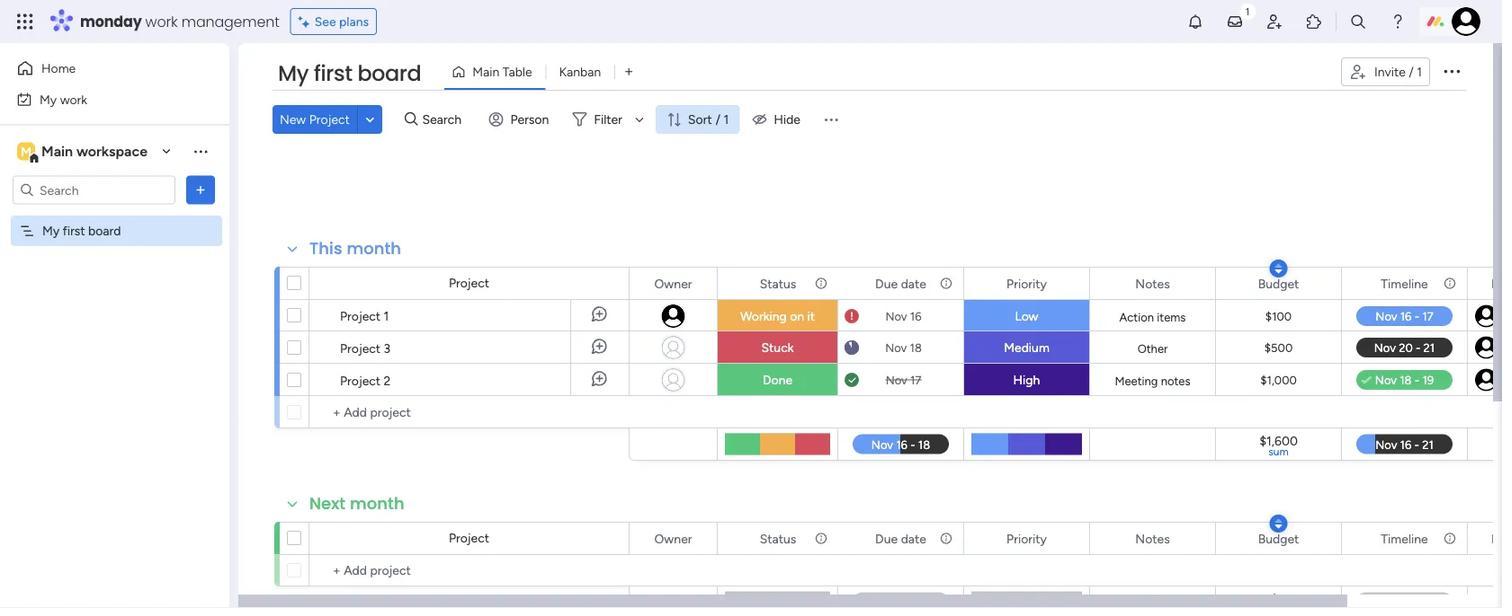Task type: describe. For each thing, give the bounding box(es) containing it.
2 timeline field from the top
[[1377, 529, 1433, 549]]

search everything image
[[1349, 13, 1367, 31]]

$100
[[1265, 310, 1292, 324]]

0 horizontal spatial 1
[[384, 309, 389, 324]]

new
[[280, 112, 306, 127]]

meeting notes
[[1115, 374, 1190, 389]]

$1,000
[[1260, 374, 1297, 388]]

Search field
[[418, 107, 472, 132]]

2 notes from the top
[[1135, 532, 1170, 547]]

other
[[1137, 342, 1168, 356]]

home button
[[11, 54, 193, 83]]

month for this month
[[347, 237, 401, 260]]

this month
[[309, 237, 401, 260]]

medium
[[1004, 340, 1050, 356]]

working
[[740, 309, 787, 324]]

1 notes from the top
[[1135, 276, 1170, 291]]

nov 17
[[886, 373, 921, 388]]

workspace image
[[17, 142, 35, 161]]

notifications image
[[1186, 13, 1204, 31]]

action items
[[1119, 310, 1186, 325]]

items
[[1157, 310, 1186, 325]]

column information image for 2nd "due date" field from the top of the page
[[939, 532, 953, 546]]

see
[[315, 14, 336, 29]]

working on it
[[740, 309, 815, 324]]

filter
[[594, 112, 622, 127]]

$500
[[1264, 341, 1293, 356]]

m
[[21, 144, 31, 159]]

$0
[[1271, 592, 1286, 607]]

My first board field
[[273, 58, 426, 89]]

monday work management
[[80, 11, 279, 31]]

home
[[41, 61, 76, 76]]

1 priority field from the top
[[1002, 274, 1051, 294]]

work for my
[[60, 92, 87, 107]]

help image
[[1389, 13, 1407, 31]]

low
[[1015, 309, 1039, 324]]

1 horizontal spatial options image
[[1441, 60, 1463, 82]]

my work button
[[11, 85, 193, 114]]

2
[[384, 373, 391, 389]]

workspace selection element
[[17, 141, 150, 164]]

1 notes field from the top
[[1131, 274, 1174, 294]]

project 1
[[340, 309, 389, 324]]

dapulse checkmark sign image
[[1362, 371, 1371, 392]]

1 for invite / 1
[[1417, 64, 1422, 80]]

plans
[[339, 14, 369, 29]]

1 status field from the top
[[755, 274, 801, 294]]

v2 done deadline image
[[845, 372, 859, 389]]

apps image
[[1305, 13, 1323, 31]]

timeline for second timeline field
[[1381, 532, 1428, 547]]

2 due date field from the top
[[871, 529, 931, 549]]

first inside 'field'
[[314, 58, 352, 89]]

2 priority field from the top
[[1002, 529, 1051, 549]]

monday
[[80, 11, 142, 31]]

1 for sort / 1
[[724, 112, 729, 127]]

2 status field from the top
[[755, 529, 801, 549]]

work for monday
[[145, 11, 178, 31]]

1 due from the top
[[875, 276, 898, 291]]

+ Add project text field
[[318, 402, 621, 424]]

budget field for sort desc image
[[1254, 274, 1304, 294]]

+ Add project text field
[[318, 560, 621, 582]]

person
[[510, 112, 549, 127]]

$1,600 sum
[[1259, 434, 1298, 459]]

timeline for 2nd timeline field from the bottom
[[1381, 276, 1428, 291]]

invite / 1
[[1374, 64, 1422, 80]]

/ for sort
[[716, 112, 721, 127]]

sum
[[1268, 446, 1289, 459]]

workspace options image
[[192, 142, 210, 160]]

1 owner field from the top
[[650, 274, 697, 294]]

$1,600
[[1259, 434, 1298, 449]]

my inside button
[[40, 92, 57, 107]]



Task type: locate. For each thing, give the bounding box(es) containing it.
1 budget field from the top
[[1254, 274, 1304, 294]]

board inside list box
[[88, 224, 121, 239]]

Notes field
[[1131, 274, 1174, 294], [1131, 529, 1174, 549]]

2 budget from the top
[[1258, 532, 1299, 547]]

project 2
[[340, 373, 391, 389]]

filter button
[[565, 105, 650, 134]]

/
[[1409, 64, 1414, 80], [716, 112, 721, 127]]

1 vertical spatial due
[[875, 532, 898, 547]]

Owner field
[[650, 274, 697, 294], [650, 529, 697, 549]]

first
[[314, 58, 352, 89], [63, 224, 85, 239]]

/ inside button
[[1409, 64, 1414, 80]]

0 vertical spatial budget
[[1258, 276, 1299, 291]]

main table button
[[445, 58, 546, 86]]

2 priority from the top
[[1007, 532, 1047, 547]]

0 vertical spatial due
[[875, 276, 898, 291]]

board inside 'field'
[[357, 58, 421, 89]]

column information image
[[939, 277, 953, 291], [1443, 277, 1457, 291], [1443, 532, 1457, 546]]

0 horizontal spatial options image
[[192, 181, 210, 199]]

menu image
[[822, 111, 840, 129]]

0 vertical spatial timeline field
[[1377, 274, 1433, 294]]

0 vertical spatial due date field
[[871, 274, 931, 294]]

column information image for 1st status field
[[814, 277, 828, 291]]

main for main workspace
[[41, 143, 73, 160]]

my
[[278, 58, 309, 89], [40, 92, 57, 107], [42, 224, 60, 239]]

work inside button
[[60, 92, 87, 107]]

arrow down image
[[629, 109, 650, 130]]

table
[[503, 64, 532, 80]]

board down "search in workspace" "field"
[[88, 224, 121, 239]]

1 horizontal spatial main
[[472, 64, 499, 80]]

budget for sort desc image
[[1258, 276, 1299, 291]]

it
[[807, 309, 815, 324]]

work right monday
[[145, 11, 178, 31]]

main workspace
[[41, 143, 148, 160]]

due
[[875, 276, 898, 291], [875, 532, 898, 547]]

my down home
[[40, 92, 57, 107]]

1 horizontal spatial board
[[357, 58, 421, 89]]

2 timeline from the top
[[1381, 532, 1428, 547]]

0 vertical spatial my
[[278, 58, 309, 89]]

column information image for second status field
[[814, 532, 828, 546]]

1 vertical spatial due date field
[[871, 529, 931, 549]]

0 vertical spatial main
[[472, 64, 499, 80]]

1 vertical spatial /
[[716, 112, 721, 127]]

project 3
[[340, 341, 391, 356]]

date
[[901, 276, 926, 291], [901, 532, 926, 547]]

1 budget from the top
[[1258, 276, 1299, 291]]

1 horizontal spatial 1
[[724, 112, 729, 127]]

next month
[[309, 493, 404, 516]]

stuck
[[761, 340, 794, 356]]

1 vertical spatial first
[[63, 224, 85, 239]]

1 due date from the top
[[875, 276, 926, 291]]

project inside button
[[309, 112, 350, 127]]

my first board inside 'field'
[[278, 58, 421, 89]]

john smith image
[[1452, 7, 1481, 36]]

0 vertical spatial month
[[347, 237, 401, 260]]

my first board down "search in workspace" "field"
[[42, 224, 121, 239]]

1 vertical spatial budget
[[1258, 532, 1299, 547]]

1 vertical spatial due date
[[875, 532, 926, 547]]

my work
[[40, 92, 87, 107]]

new project button
[[273, 105, 357, 134]]

18
[[910, 341, 922, 355]]

2 due from the top
[[875, 532, 898, 547]]

0 vertical spatial my first board
[[278, 58, 421, 89]]

notes
[[1135, 276, 1170, 291], [1135, 532, 1170, 547]]

/ for invite
[[1409, 64, 1414, 80]]

1 right the invite
[[1417, 64, 1422, 80]]

1 due date field from the top
[[871, 274, 931, 294]]

/ right sort
[[716, 112, 721, 127]]

1 vertical spatial options image
[[192, 181, 210, 199]]

0 vertical spatial date
[[901, 276, 926, 291]]

nov
[[885, 309, 907, 324], [885, 341, 907, 355], [886, 373, 907, 388]]

1 vertical spatial main
[[41, 143, 73, 160]]

2 status from the top
[[760, 532, 796, 547]]

project
[[309, 112, 350, 127], [449, 276, 489, 291], [340, 309, 381, 324], [340, 341, 381, 356], [340, 373, 381, 389], [449, 531, 489, 546]]

2 date from the top
[[901, 532, 926, 547]]

invite
[[1374, 64, 1406, 80]]

hide
[[774, 112, 800, 127]]

1 vertical spatial my
[[40, 92, 57, 107]]

nov left 17
[[886, 373, 907, 388]]

see plans
[[315, 14, 369, 29]]

nov 16
[[885, 309, 922, 324]]

2 vertical spatial 1
[[384, 309, 389, 324]]

1 vertical spatial priority
[[1007, 532, 1047, 547]]

workspace
[[76, 143, 148, 160]]

1 horizontal spatial work
[[145, 11, 178, 31]]

2 vertical spatial nov
[[886, 373, 907, 388]]

month for next month
[[350, 493, 404, 516]]

work down home
[[60, 92, 87, 107]]

main for main table
[[472, 64, 499, 80]]

0 vertical spatial /
[[1409, 64, 1414, 80]]

0 vertical spatial options image
[[1441, 60, 1463, 82]]

1 nov from the top
[[885, 309, 907, 324]]

hide button
[[745, 105, 811, 134]]

see plans button
[[290, 8, 377, 35]]

0 horizontal spatial main
[[41, 143, 73, 160]]

0 horizontal spatial /
[[716, 112, 721, 127]]

0 vertical spatial notes field
[[1131, 274, 1174, 294]]

month
[[347, 237, 401, 260], [350, 493, 404, 516]]

1 horizontal spatial first
[[314, 58, 352, 89]]

my first board inside list box
[[42, 224, 121, 239]]

2 vertical spatial my
[[42, 224, 60, 239]]

my down "search in workspace" "field"
[[42, 224, 60, 239]]

nov left 16
[[885, 309, 907, 324]]

action
[[1119, 310, 1154, 325]]

kanban
[[559, 64, 601, 80]]

1 priority from the top
[[1007, 276, 1047, 291]]

Status field
[[755, 274, 801, 294], [755, 529, 801, 549]]

16
[[910, 309, 922, 324]]

1 vertical spatial owner
[[654, 532, 692, 547]]

on
[[790, 309, 804, 324]]

0 vertical spatial nov
[[885, 309, 907, 324]]

Search in workspace field
[[38, 180, 150, 201]]

nov for nov 16
[[885, 309, 907, 324]]

0 vertical spatial owner field
[[650, 274, 697, 294]]

1 vertical spatial timeline field
[[1377, 529, 1433, 549]]

first inside list box
[[63, 224, 85, 239]]

1 vertical spatial status
[[760, 532, 796, 547]]

my inside 'field'
[[278, 58, 309, 89]]

0 vertical spatial 1
[[1417, 64, 1422, 80]]

budget down sort desc icon
[[1258, 532, 1299, 547]]

Budget field
[[1254, 274, 1304, 294], [1254, 529, 1304, 549]]

status
[[760, 276, 796, 291], [760, 532, 796, 547]]

0 vertical spatial timeline
[[1381, 276, 1428, 291]]

1 vertical spatial notes
[[1135, 532, 1170, 547]]

main table
[[472, 64, 532, 80]]

notes
[[1161, 374, 1190, 389]]

1 owner from the top
[[654, 276, 692, 291]]

sort / 1
[[688, 112, 729, 127]]

1 horizontal spatial /
[[1409, 64, 1414, 80]]

board up angle down "image"
[[357, 58, 421, 89]]

1 vertical spatial my first board
[[42, 224, 121, 239]]

main inside workspace selection element
[[41, 143, 73, 160]]

v2 search image
[[405, 110, 418, 130]]

1 timeline field from the top
[[1377, 274, 1433, 294]]

invite / 1 button
[[1341, 58, 1430, 86]]

next
[[309, 493, 346, 516]]

budget field up $0
[[1254, 529, 1304, 549]]

1 inside button
[[1417, 64, 1422, 80]]

my first board up angle down "image"
[[278, 58, 421, 89]]

nov for nov 18
[[885, 341, 907, 355]]

1 vertical spatial notes field
[[1131, 529, 1174, 549]]

main right the workspace image
[[41, 143, 73, 160]]

0 horizontal spatial work
[[60, 92, 87, 107]]

2 due date from the top
[[875, 532, 926, 547]]

sort desc image
[[1275, 263, 1282, 275]]

inbox image
[[1226, 13, 1244, 31]]

1 horizontal spatial my first board
[[278, 58, 421, 89]]

0 vertical spatial due date
[[875, 276, 926, 291]]

v2 overdue deadline image
[[845, 308, 859, 325]]

0 vertical spatial status
[[760, 276, 796, 291]]

Timeline field
[[1377, 274, 1433, 294], [1377, 529, 1433, 549]]

options image down workspace options icon
[[192, 181, 210, 199]]

select product image
[[16, 13, 34, 31]]

1 vertical spatial nov
[[885, 341, 907, 355]]

my up new
[[278, 58, 309, 89]]

None field
[[1487, 274, 1502, 294], [1487, 529, 1502, 549], [1487, 274, 1502, 294], [1487, 529, 1502, 549]]

3
[[384, 341, 391, 356]]

1 timeline from the top
[[1381, 276, 1428, 291]]

0 vertical spatial owner
[[654, 276, 692, 291]]

budget
[[1258, 276, 1299, 291], [1258, 532, 1299, 547]]

budget down sort desc image
[[1258, 276, 1299, 291]]

1 vertical spatial budget field
[[1254, 529, 1304, 549]]

month right this
[[347, 237, 401, 260]]

0 vertical spatial notes
[[1135, 276, 1170, 291]]

1 up 3 at the left bottom of the page
[[384, 309, 389, 324]]

1 image
[[1239, 1, 1256, 21]]

options image down john smith icon
[[1441, 60, 1463, 82]]

kanban button
[[546, 58, 614, 86]]

2 nov from the top
[[885, 341, 907, 355]]

1 vertical spatial owner field
[[650, 529, 697, 549]]

done
[[763, 373, 793, 388]]

angle down image
[[366, 113, 374, 126]]

1 vertical spatial month
[[350, 493, 404, 516]]

high
[[1013, 373, 1040, 388]]

1 date from the top
[[901, 276, 926, 291]]

2 owner from the top
[[654, 532, 692, 547]]

/ right the invite
[[1409, 64, 1414, 80]]

budget field up '$100'
[[1254, 274, 1304, 294]]

my first board list box
[[0, 212, 229, 489]]

sort
[[688, 112, 712, 127]]

first down "search in workspace" "field"
[[63, 224, 85, 239]]

1 vertical spatial date
[[901, 532, 926, 547]]

my inside list box
[[42, 224, 60, 239]]

management
[[181, 11, 279, 31]]

Due date field
[[871, 274, 931, 294], [871, 529, 931, 549]]

3 nov from the top
[[886, 373, 907, 388]]

1 vertical spatial board
[[88, 224, 121, 239]]

2 notes field from the top
[[1131, 529, 1174, 549]]

2 horizontal spatial 1
[[1417, 64, 1422, 80]]

1
[[1417, 64, 1422, 80], [724, 112, 729, 127], [384, 309, 389, 324]]

main left table
[[472, 64, 499, 80]]

1 right sort
[[724, 112, 729, 127]]

board
[[357, 58, 421, 89], [88, 224, 121, 239]]

0 vertical spatial work
[[145, 11, 178, 31]]

1 vertical spatial timeline
[[1381, 532, 1428, 547]]

budget field for sort desc icon
[[1254, 529, 1304, 549]]

column information image
[[814, 277, 828, 291], [814, 532, 828, 546], [939, 532, 953, 546]]

due date for 2nd "due date" field from the top of the page
[[875, 532, 926, 547]]

timeline
[[1381, 276, 1428, 291], [1381, 532, 1428, 547]]

This month field
[[305, 237, 406, 261]]

month right "next"
[[350, 493, 404, 516]]

1 vertical spatial priority field
[[1002, 529, 1051, 549]]

Priority field
[[1002, 274, 1051, 294], [1002, 529, 1051, 549]]

sort desc image
[[1275, 518, 1282, 531]]

0 vertical spatial priority
[[1007, 276, 1047, 291]]

main
[[472, 64, 499, 80], [41, 143, 73, 160]]

0 vertical spatial budget field
[[1254, 274, 1304, 294]]

2 budget field from the top
[[1254, 529, 1304, 549]]

due date
[[875, 276, 926, 291], [875, 532, 926, 547]]

0 horizontal spatial board
[[88, 224, 121, 239]]

invite members image
[[1266, 13, 1284, 31]]

my first board
[[278, 58, 421, 89], [42, 224, 121, 239]]

0 horizontal spatial my first board
[[42, 224, 121, 239]]

nov 18
[[885, 341, 922, 355]]

17
[[910, 373, 921, 388]]

owner
[[654, 276, 692, 291], [654, 532, 692, 547]]

nov for nov 17
[[886, 373, 907, 388]]

add view image
[[625, 65, 633, 78]]

1 vertical spatial status field
[[755, 529, 801, 549]]

1 vertical spatial 1
[[724, 112, 729, 127]]

first up new project button
[[314, 58, 352, 89]]

1 vertical spatial work
[[60, 92, 87, 107]]

2 owner field from the top
[[650, 529, 697, 549]]

option
[[0, 215, 229, 219]]

Next month field
[[305, 493, 409, 516]]

0 vertical spatial status field
[[755, 274, 801, 294]]

due date for 1st "due date" field from the top of the page
[[875, 276, 926, 291]]

0 horizontal spatial first
[[63, 224, 85, 239]]

1 status from the top
[[760, 276, 796, 291]]

0 vertical spatial board
[[357, 58, 421, 89]]

person button
[[482, 105, 560, 134]]

new project
[[280, 112, 350, 127]]

work
[[145, 11, 178, 31], [60, 92, 87, 107]]

options image
[[1441, 60, 1463, 82], [192, 181, 210, 199]]

0 vertical spatial priority field
[[1002, 274, 1051, 294]]

nov left 18
[[885, 341, 907, 355]]

0 vertical spatial first
[[314, 58, 352, 89]]

main inside button
[[472, 64, 499, 80]]

meeting
[[1115, 374, 1158, 389]]

this
[[309, 237, 342, 260]]

priority
[[1007, 276, 1047, 291], [1007, 532, 1047, 547]]

budget for sort desc icon
[[1258, 532, 1299, 547]]



Task type: vqa. For each thing, say whether or not it's contained in the screenshot.
Export icon
no



